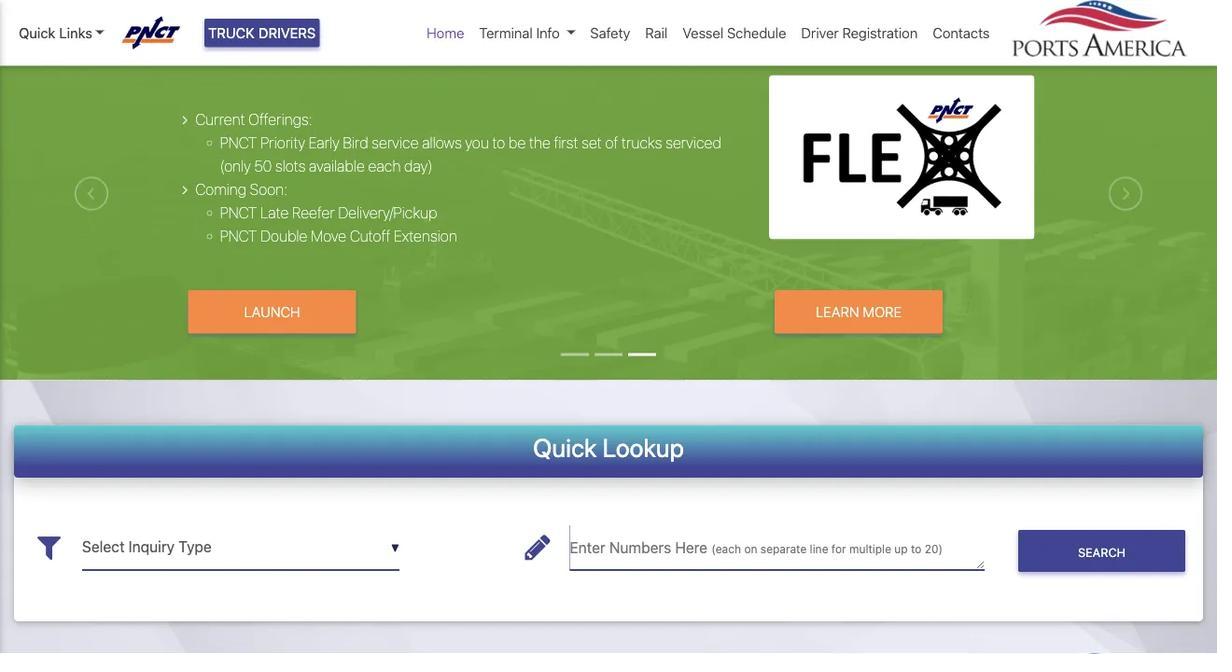 Task type: vqa. For each thing, say whether or not it's contained in the screenshot.
the bottommost 10/21/2023
no



Task type: locate. For each thing, give the bounding box(es) containing it.
safety
[[590, 25, 630, 41]]

delivery/pickup
[[338, 204, 437, 222]]

enter numbers here (each on separate line for multiple up to 20)
[[570, 540, 943, 557]]

quick for quick lookup
[[533, 433, 597, 463]]

cutoff
[[350, 227, 391, 245]]

soon:
[[250, 181, 288, 198]]

to inside "current offerings: pnct priority early bird service allows you to be the first set of trucks serviced (only 50 slots available each day)"
[[492, 134, 505, 152]]

0 vertical spatial to
[[492, 134, 505, 152]]

0 horizontal spatial to
[[492, 134, 505, 152]]

quick
[[19, 25, 55, 41], [533, 433, 597, 463]]

to
[[492, 134, 505, 152], [911, 543, 922, 556]]

home link
[[419, 15, 472, 51]]

the
[[529, 134, 551, 152]]

truck drivers
[[208, 25, 316, 41]]

None text field
[[570, 525, 985, 571]]

vessel
[[683, 25, 724, 41]]

driver
[[801, 25, 839, 41]]

1 horizontal spatial quick
[[533, 433, 597, 463]]

more
[[863, 304, 902, 321]]

line
[[810, 543, 828, 556]]

early
[[309, 134, 340, 152]]

multiple
[[849, 543, 892, 556]]

flex
[[273, 30, 348, 70]]

numbers
[[610, 540, 671, 557]]

to inside enter numbers here (each on separate line for multiple up to 20)
[[911, 543, 922, 556]]

offerings:
[[249, 111, 312, 128]]

1 vertical spatial to
[[911, 543, 922, 556]]

service
[[356, 30, 483, 70]]

launch button
[[188, 291, 356, 334]]

quick left lookup
[[533, 433, 597, 463]]

learn more
[[816, 304, 902, 321]]

day)
[[404, 157, 433, 175]]

truck
[[208, 25, 255, 41]]

pnct up (only
[[220, 134, 257, 152]]

None text field
[[82, 525, 400, 571]]

terminal info link
[[472, 15, 583, 51]]

coming
[[195, 181, 246, 198]]

rail link
[[638, 15, 675, 51]]

service
[[372, 134, 419, 152]]

trucks
[[622, 134, 662, 152]]

set
[[582, 134, 602, 152]]

terminal
[[479, 25, 533, 41]]

search
[[1078, 545, 1126, 559]]

driver registration link
[[794, 15, 925, 51]]

1 vertical spatial quick
[[533, 433, 597, 463]]

slots
[[275, 157, 306, 175]]

pnct
[[183, 30, 266, 70], [220, 134, 257, 152], [220, 204, 257, 222], [220, 227, 257, 245]]

each
[[368, 157, 401, 175]]

available
[[309, 157, 365, 175]]

rail
[[645, 25, 668, 41]]

late
[[260, 204, 289, 222]]

enter
[[570, 540, 606, 557]]

alert
[[0, 0, 1217, 8]]

learn more link
[[775, 291, 943, 334]]

contacts
[[933, 25, 990, 41]]

0 vertical spatial quick
[[19, 25, 55, 41]]

you
[[465, 134, 489, 152]]

here
[[675, 540, 708, 557]]

current offerings: pnct priority early bird service allows you to be the first set of trucks serviced (only 50 slots available each day)
[[195, 111, 721, 175]]

quick links link
[[19, 22, 104, 43]]

vessel schedule
[[683, 25, 786, 41]]

lookup
[[603, 433, 684, 463]]

for
[[832, 543, 846, 556]]

schedule
[[727, 25, 786, 41]]

0 horizontal spatial quick
[[19, 25, 55, 41]]

to left be
[[492, 134, 505, 152]]

1 horizontal spatial to
[[911, 543, 922, 556]]

to right up
[[911, 543, 922, 556]]

priority
[[260, 134, 305, 152]]

links
[[59, 25, 92, 41]]

of
[[605, 134, 618, 152]]

quick left links
[[19, 25, 55, 41]]



Task type: describe. For each thing, give the bounding box(es) containing it.
info
[[536, 25, 560, 41]]

bird
[[343, 134, 368, 152]]

pnct flex service
[[183, 30, 483, 70]]

launch
[[244, 304, 300, 321]]

truck drivers link
[[204, 19, 320, 47]]

registration
[[843, 25, 918, 41]]

extension
[[394, 227, 457, 245]]

reefer
[[292, 204, 335, 222]]

pnct up current
[[183, 30, 266, 70]]

pnct left double
[[220, 227, 257, 245]]

quick lookup
[[533, 433, 684, 463]]

(each
[[712, 543, 741, 556]]

search button
[[1018, 531, 1186, 573]]

safety link
[[583, 15, 638, 51]]

50
[[254, 157, 272, 175]]

home
[[427, 25, 464, 41]]

quick links
[[19, 25, 92, 41]]

angle right image
[[183, 183, 188, 198]]

driver registration
[[801, 25, 918, 41]]

be
[[509, 134, 526, 152]]

vessel schedule link
[[675, 15, 794, 51]]

terminal info
[[479, 25, 560, 41]]

quick for quick links
[[19, 25, 55, 41]]

20)
[[925, 543, 943, 556]]

▼
[[391, 542, 400, 555]]

pnct down coming at the top of page
[[220, 204, 257, 222]]

pnct inside "current offerings: pnct priority early bird service allows you to be the first set of trucks serviced (only 50 slots available each day)"
[[220, 134, 257, 152]]

move
[[311, 227, 347, 245]]

learn
[[816, 304, 859, 321]]

serviced
[[666, 134, 721, 152]]

angle right image
[[183, 113, 188, 128]]

flexible service image
[[0, 8, 1217, 486]]

drivers
[[258, 25, 316, 41]]

allows
[[422, 134, 462, 152]]

(only
[[220, 157, 251, 175]]

up
[[895, 543, 908, 556]]

current
[[195, 111, 245, 128]]

double
[[260, 227, 308, 245]]

first
[[554, 134, 578, 152]]

coming soon: pnct late reefer delivery/pickup pnct double move cutoff extension
[[195, 181, 457, 245]]

on
[[744, 543, 758, 556]]

separate
[[761, 543, 807, 556]]

contacts link
[[925, 15, 997, 51]]



